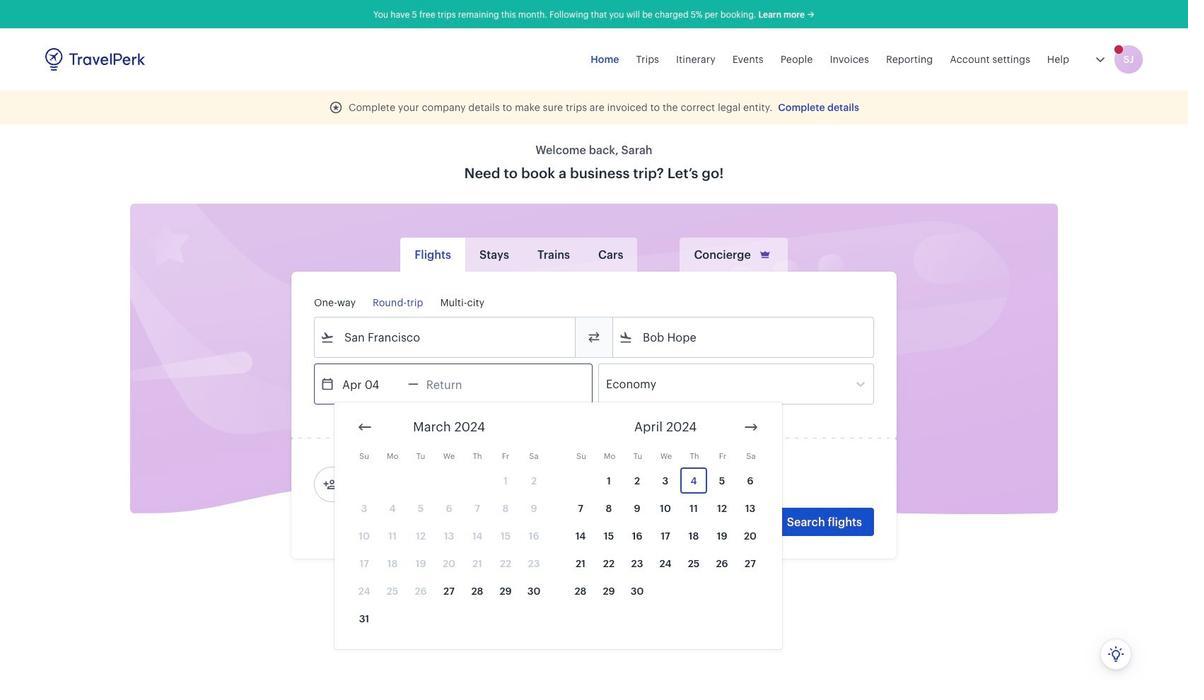 Task type: describe. For each thing, give the bounding box(es) containing it.
From search field
[[334, 326, 557, 349]]

calendar application
[[334, 402, 1188, 649]]

move forward to switch to the next month. image
[[743, 419, 759, 436]]



Task type: locate. For each thing, give the bounding box(es) containing it.
Return text field
[[418, 364, 492, 404]]

move backward to switch to the previous month. image
[[356, 419, 373, 436]]

Add first traveler search field
[[337, 473, 484, 496]]

To search field
[[633, 326, 855, 349]]

Depart text field
[[334, 364, 408, 404]]



